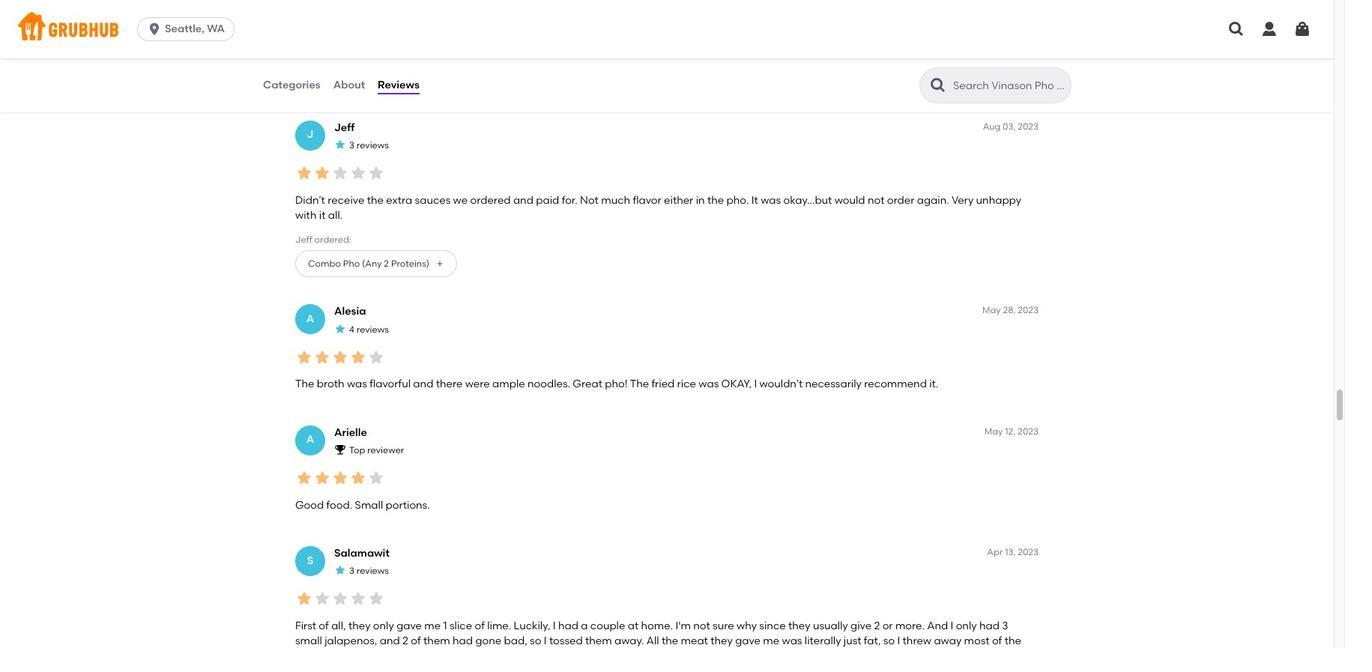 Task type: describe. For each thing, give the bounding box(es) containing it.
seattle,
[[165, 22, 205, 35]]

a
[[581, 620, 588, 633]]

home.
[[641, 620, 673, 633]]

3 for jeff
[[349, 140, 355, 151]]

tossed
[[549, 635, 583, 648]]

2023 for sure
[[1018, 547, 1039, 558]]

2 only from the left
[[956, 620, 977, 633]]

great
[[573, 378, 603, 391]]

a for arielle
[[306, 434, 314, 446]]

didn't receive the extra sauces we ordered and paid for.  not much flavor either in the pho. it was okay…but would not order again.   very unhappy with it all.
[[295, 194, 1022, 222]]

0 vertical spatial gave
[[397, 620, 422, 633]]

reviews for jeff
[[357, 140, 389, 151]]

okay,
[[722, 378, 752, 391]]

1 horizontal spatial had
[[559, 620, 579, 633]]

3 2023 from the top
[[1018, 426, 1039, 437]]

we
[[453, 194, 468, 207]]

small
[[295, 635, 322, 648]]

first of all, they only gave me 1 slice of lime. luckily, i had a couple at home. i'm not sure why since they usually give 2 or more. and i only had 3 small jalapenos, and 2 of them had gone bad, so i tossed them away. all the meat they gave me was literally just fat, so i threw away most of th
[[295, 620, 1022, 649]]

were
[[465, 378, 490, 391]]

12,
[[1006, 426, 1016, 437]]

or
[[883, 620, 893, 633]]

order
[[888, 194, 915, 207]]

rice
[[678, 378, 697, 391]]

fat,
[[864, 635, 881, 648]]

2 combo pho (any 2 proteins) from the top
[[308, 259, 430, 269]]

would
[[835, 194, 866, 207]]

may 28, 2023
[[983, 305, 1039, 316]]

first
[[295, 620, 316, 633]]

apr
[[988, 547, 1003, 558]]

reviews for alesia
[[357, 325, 389, 335]]

lori ordered:
[[295, 50, 351, 61]]

pho!
[[605, 378, 628, 391]]

why
[[737, 620, 757, 633]]

reviewer
[[368, 446, 404, 456]]

for.
[[562, 194, 578, 207]]

about
[[333, 79, 365, 91]]

and inside "didn't receive the extra sauces we ordered and paid for.  not much flavor either in the pho. it was okay…but would not order again.   very unhappy with it all."
[[514, 194, 534, 207]]

apr 13, 2023
[[988, 547, 1039, 558]]

bad,
[[504, 635, 528, 648]]

portions.
[[386, 499, 430, 512]]

4 reviews
[[349, 325, 389, 335]]

4
[[349, 325, 355, 335]]

extra
[[386, 194, 413, 207]]

all
[[647, 635, 660, 648]]

jeff ordered:
[[295, 235, 352, 245]]

i right "and"
[[951, 620, 954, 633]]

fried
[[652, 378, 675, 391]]

couple
[[591, 620, 626, 633]]

there
[[436, 378, 463, 391]]

broth
[[317, 378, 345, 391]]

of left "all,"
[[319, 620, 329, 633]]

much
[[602, 194, 631, 207]]

the broth was flavorful and there were ample noodles. great pho!  the fried rice was okay, i wouldn't necessarily recommend it.
[[295, 378, 939, 391]]

1 horizontal spatial svg image
[[1294, 20, 1312, 38]]

i left threw
[[898, 635, 901, 648]]

2 combo from the top
[[308, 259, 341, 269]]

food.
[[327, 499, 353, 512]]

top
[[349, 446, 365, 456]]

ordered: for jeff ordered:
[[315, 235, 352, 245]]

top reviewer
[[349, 446, 404, 456]]

it.
[[930, 378, 939, 391]]

with
[[295, 209, 317, 222]]

jeff for jeff ordered:
[[295, 235, 312, 245]]

2 left "or"
[[875, 620, 880, 633]]

good
[[295, 499, 324, 512]]

give
[[851, 620, 872, 633]]

necessarily
[[806, 378, 862, 391]]

i down "luckily,"
[[544, 635, 547, 648]]

2 the from the left
[[630, 378, 649, 391]]

1 vertical spatial me
[[764, 635, 780, 648]]

1 vertical spatial and
[[413, 378, 434, 391]]

it
[[319, 209, 326, 222]]

good food. small portions.
[[295, 499, 430, 512]]

1 (any from the top
[[362, 74, 382, 85]]

1 horizontal spatial gave
[[736, 635, 761, 648]]

Search Vinason Pho & Grill search field
[[952, 79, 1067, 93]]

categories
[[263, 79, 321, 91]]

didn't
[[295, 194, 325, 207]]

may 12, 2023
[[985, 426, 1039, 437]]

1 the from the left
[[295, 378, 314, 391]]

1 horizontal spatial they
[[711, 635, 733, 648]]

at
[[628, 620, 639, 633]]

reviews for salamawit
[[357, 566, 389, 577]]

more.
[[896, 620, 925, 633]]

combo pho (any 2 proteins) button for lori ordered:
[[295, 66, 457, 93]]

receive
[[328, 194, 365, 207]]

wa
[[207, 22, 225, 35]]

threw
[[903, 635, 932, 648]]

was inside "didn't receive the extra sauces we ordered and paid for.  not much flavor either in the pho. it was okay…but would not order again.   very unhappy with it all."
[[761, 194, 781, 207]]

sure
[[713, 620, 734, 633]]

03,
[[1003, 121, 1016, 132]]

2 so from the left
[[884, 635, 895, 648]]

paid
[[536, 194, 560, 207]]

wouldn't
[[760, 378, 803, 391]]

not inside "didn't receive the extra sauces we ordered and paid for.  not much flavor either in the pho. it was okay…but would not order again.   very unhappy with it all."
[[868, 194, 885, 207]]

2023 for it.
[[1018, 305, 1039, 316]]

reviews
[[378, 79, 420, 91]]

sauces
[[415, 194, 451, 207]]

aug
[[983, 121, 1001, 132]]

arielle
[[334, 426, 367, 439]]

just
[[844, 635, 862, 648]]

not inside first of all, they only gave me 1 slice of lime. luckily, i had a couple at home. i'm not sure why since they usually give 2 or more. and i only had 3 small jalapenos, and 2 of them had gone bad, so i tossed them away. all the meat they gave me was literally just fat, so i threw away most of th
[[694, 620, 711, 633]]

flavor
[[633, 194, 662, 207]]

svg image inside seattle, wa button
[[147, 22, 162, 37]]

away.
[[615, 635, 644, 648]]

of right the jalapenos,
[[411, 635, 421, 648]]



Task type: locate. For each thing, give the bounding box(es) containing it.
2023 right 03,
[[1018, 121, 1039, 132]]

okay…but
[[784, 194, 833, 207]]

i'm
[[676, 620, 691, 633]]

only up the jalapenos,
[[373, 620, 394, 633]]

2 svg image from the left
[[1261, 20, 1279, 38]]

1 horizontal spatial so
[[884, 635, 895, 648]]

1 vertical spatial combo
[[308, 259, 341, 269]]

gave down why
[[736, 635, 761, 648]]

1 vertical spatial not
[[694, 620, 711, 633]]

i
[[755, 378, 757, 391], [553, 620, 556, 633], [951, 620, 954, 633], [544, 635, 547, 648], [898, 635, 901, 648]]

was
[[761, 194, 781, 207], [347, 378, 367, 391], [699, 378, 719, 391], [782, 635, 803, 648]]

2 right the about
[[384, 74, 389, 85]]

13,
[[1006, 547, 1016, 558]]

0 horizontal spatial only
[[373, 620, 394, 633]]

may for the broth was flavorful and there were ample noodles. great pho!  the fried rice was okay, i wouldn't necessarily recommend it.
[[983, 305, 1001, 316]]

1 2023 from the top
[[1018, 121, 1039, 132]]

may left 28,
[[983, 305, 1001, 316]]

1 pho from the top
[[343, 74, 360, 85]]

2 right the jalapenos,
[[403, 635, 409, 648]]

not up meat
[[694, 620, 711, 633]]

may for good food. small portions.
[[985, 426, 1004, 437]]

4 2023 from the top
[[1018, 547, 1039, 558]]

1 vertical spatial reviews
[[357, 325, 389, 335]]

luckily,
[[514, 620, 551, 633]]

meat
[[681, 635, 708, 648]]

and right the jalapenos,
[[380, 635, 400, 648]]

3 reviews for salamawit
[[349, 566, 389, 577]]

2023 right 13,
[[1018, 547, 1039, 558]]

3 reviews down the salamawit
[[349, 566, 389, 577]]

proteins) left plus icon
[[391, 259, 430, 269]]

combo pho (any 2 proteins) button up alesia
[[295, 251, 457, 278]]

0 horizontal spatial the
[[367, 194, 384, 207]]

all.
[[328, 209, 343, 222]]

3 reviews up receive
[[349, 140, 389, 151]]

reviews button
[[377, 58, 420, 112]]

was right the it
[[761, 194, 781, 207]]

1 horizontal spatial only
[[956, 620, 977, 633]]

so down "or"
[[884, 635, 895, 648]]

was right rice
[[699, 378, 719, 391]]

combo pho (any 2 proteins) button for jeff ordered:
[[295, 251, 457, 278]]

2
[[384, 74, 389, 85], [384, 259, 389, 269], [875, 620, 880, 633], [403, 635, 409, 648]]

unhappy
[[977, 194, 1022, 207]]

jalapenos,
[[325, 635, 377, 648]]

2 horizontal spatial they
[[789, 620, 811, 633]]

1 vertical spatial 3
[[349, 566, 355, 577]]

0 horizontal spatial they
[[349, 620, 371, 633]]

of right most
[[993, 635, 1003, 648]]

they right since
[[789, 620, 811, 633]]

alesia
[[334, 305, 366, 318]]

1 vertical spatial may
[[985, 426, 1004, 437]]

jeff for jeff
[[334, 121, 355, 134]]

0 vertical spatial a
[[306, 313, 314, 326]]

1 vertical spatial ordered:
[[315, 235, 352, 245]]

1 vertical spatial a
[[306, 434, 314, 446]]

a left trophy icon
[[306, 434, 314, 446]]

3 right j
[[349, 140, 355, 151]]

0 vertical spatial pho
[[343, 74, 360, 85]]

1 vertical spatial combo pho (any 2 proteins) button
[[295, 251, 457, 278]]

ordered
[[470, 194, 511, 207]]

main navigation navigation
[[0, 0, 1335, 58]]

a for alesia
[[306, 313, 314, 326]]

ample
[[493, 378, 525, 391]]

search icon image
[[930, 76, 948, 94]]

0 vertical spatial combo pho (any 2 proteins) button
[[295, 66, 457, 93]]

0 vertical spatial proteins)
[[391, 74, 430, 85]]

them down 1
[[424, 635, 450, 648]]

1
[[444, 620, 447, 633]]

proteins)
[[391, 74, 430, 85], [391, 259, 430, 269]]

most
[[965, 635, 990, 648]]

in
[[696, 194, 705, 207]]

away
[[935, 635, 962, 648]]

the left the broth
[[295, 378, 314, 391]]

svg image
[[1228, 20, 1246, 38], [1261, 20, 1279, 38]]

a
[[306, 313, 314, 326], [306, 434, 314, 446]]

gave left 1
[[397, 620, 422, 633]]

3 right "and"
[[1003, 620, 1009, 633]]

1 3 reviews from the top
[[349, 140, 389, 151]]

not
[[868, 194, 885, 207], [694, 620, 711, 633]]

2 proteins) from the top
[[391, 259, 430, 269]]

1 proteins) from the top
[[391, 74, 430, 85]]

only up most
[[956, 620, 977, 633]]

ordered: right lori
[[314, 50, 351, 61]]

0 vertical spatial not
[[868, 194, 885, 207]]

2 (any from the top
[[362, 259, 382, 269]]

reviews
[[357, 140, 389, 151], [357, 325, 389, 335], [357, 566, 389, 577]]

2 3 reviews from the top
[[349, 566, 389, 577]]

was down since
[[782, 635, 803, 648]]

literally
[[805, 635, 842, 648]]

had down slice
[[453, 635, 473, 648]]

3 reviews
[[349, 140, 389, 151], [349, 566, 389, 577]]

0 horizontal spatial svg image
[[1228, 20, 1246, 38]]

1 horizontal spatial me
[[764, 635, 780, 648]]

reviews right 4
[[357, 325, 389, 335]]

1 only from the left
[[373, 620, 394, 633]]

they up the jalapenos,
[[349, 620, 371, 633]]

2 vertical spatial reviews
[[357, 566, 389, 577]]

flavorful
[[370, 378, 411, 391]]

had up tossed
[[559, 620, 579, 633]]

ordered:
[[314, 50, 351, 61], [315, 235, 352, 245]]

1 svg image from the left
[[1228, 20, 1246, 38]]

1 combo pho (any 2 proteins) button from the top
[[295, 66, 457, 93]]

and
[[514, 194, 534, 207], [413, 378, 434, 391], [380, 635, 400, 648]]

0 vertical spatial combo pho (any 2 proteins)
[[308, 74, 430, 85]]

0 horizontal spatial gave
[[397, 620, 422, 633]]

1 horizontal spatial and
[[413, 378, 434, 391]]

2 horizontal spatial and
[[514, 194, 534, 207]]

0 vertical spatial ordered:
[[314, 50, 351, 61]]

0 horizontal spatial so
[[530, 635, 542, 648]]

3 reviews for jeff
[[349, 140, 389, 151]]

it
[[752, 194, 759, 207]]

0 vertical spatial jeff
[[334, 121, 355, 134]]

0 vertical spatial may
[[983, 305, 1001, 316]]

1 vertical spatial gave
[[736, 635, 761, 648]]

the
[[295, 378, 314, 391], [630, 378, 649, 391]]

pho down lori ordered: at the top left of the page
[[343, 74, 360, 85]]

reviews up extra
[[357, 140, 389, 151]]

recommend
[[865, 378, 927, 391]]

ordered: for lori ordered:
[[314, 50, 351, 61]]

combo pho (any 2 proteins) down jeff ordered:
[[308, 259, 430, 269]]

1 vertical spatial pho
[[343, 259, 360, 269]]

me down since
[[764, 635, 780, 648]]

aug 03, 2023
[[983, 121, 1039, 132]]

0 horizontal spatial them
[[424, 635, 450, 648]]

usually
[[813, 620, 849, 633]]

(any
[[362, 74, 382, 85], [362, 259, 382, 269]]

not left order
[[868, 194, 885, 207]]

0 vertical spatial reviews
[[357, 140, 389, 151]]

ordered: down all.
[[315, 235, 352, 245]]

0 vertical spatial 3 reviews
[[349, 140, 389, 151]]

very
[[952, 194, 974, 207]]

1 them from the left
[[424, 635, 450, 648]]

small
[[355, 499, 383, 512]]

0 horizontal spatial had
[[453, 635, 473, 648]]

0 vertical spatial 3
[[349, 140, 355, 151]]

jeff down with
[[295, 235, 312, 245]]

and left there
[[413, 378, 434, 391]]

0 horizontal spatial jeff
[[295, 235, 312, 245]]

combo down jeff ordered:
[[308, 259, 341, 269]]

the left extra
[[367, 194, 384, 207]]

star icon image
[[334, 139, 346, 151], [295, 164, 313, 182], [313, 164, 331, 182], [331, 164, 349, 182], [349, 164, 367, 182], [367, 164, 385, 182], [334, 323, 346, 335], [295, 349, 313, 367], [313, 349, 331, 367], [331, 349, 349, 367], [349, 349, 367, 367], [367, 349, 385, 367], [295, 470, 313, 488], [313, 470, 331, 488], [331, 470, 349, 488], [349, 470, 367, 488], [367, 470, 385, 488], [334, 565, 346, 577], [295, 590, 313, 608], [313, 590, 331, 608], [331, 590, 349, 608], [349, 590, 367, 608], [367, 590, 385, 608]]

and
[[928, 620, 949, 633]]

was inside first of all, they only gave me 1 slice of lime. luckily, i had a couple at home. i'm not sure why since they usually give 2 or more. and i only had 3 small jalapenos, and 2 of them had gone bad, so i tossed them away. all the meat they gave me was literally just fat, so i threw away most of th
[[782, 635, 803, 648]]

either
[[664, 194, 694, 207]]

2 horizontal spatial had
[[980, 620, 1000, 633]]

lori
[[295, 50, 311, 61]]

1 vertical spatial proteins)
[[391, 259, 430, 269]]

1 horizontal spatial not
[[868, 194, 885, 207]]

had up most
[[980, 620, 1000, 633]]

1 combo pho (any 2 proteins) from the top
[[308, 74, 430, 85]]

2 vertical spatial 3
[[1003, 620, 1009, 633]]

the right pho!
[[630, 378, 649, 391]]

2 left plus icon
[[384, 259, 389, 269]]

0 horizontal spatial the
[[295, 378, 314, 391]]

2 reviews from the top
[[357, 325, 389, 335]]

0 vertical spatial (any
[[362, 74, 382, 85]]

2023 right 12,
[[1018, 426, 1039, 437]]

salamawit
[[334, 547, 390, 560]]

2 2023 from the top
[[1018, 305, 1039, 316]]

of
[[319, 620, 329, 633], [475, 620, 485, 633], [411, 635, 421, 648], [993, 635, 1003, 648]]

noodles.
[[528, 378, 571, 391]]

proteins) right the about
[[391, 74, 430, 85]]

i up tossed
[[553, 620, 556, 633]]

2023 right 28,
[[1018, 305, 1039, 316]]

3 down the salamawit
[[349, 566, 355, 577]]

1 horizontal spatial the
[[662, 635, 679, 648]]

1 reviews from the top
[[357, 140, 389, 151]]

they down sure
[[711, 635, 733, 648]]

1 vertical spatial 3 reviews
[[349, 566, 389, 577]]

again.
[[918, 194, 950, 207]]

1 vertical spatial (any
[[362, 259, 382, 269]]

j
[[307, 129, 314, 141]]

3 reviews from the top
[[357, 566, 389, 577]]

only
[[373, 620, 394, 633], [956, 620, 977, 633]]

seattle, wa
[[165, 22, 225, 35]]

the right "in"
[[708, 194, 724, 207]]

1 so from the left
[[530, 635, 542, 648]]

may left 12,
[[985, 426, 1004, 437]]

pho.
[[727, 194, 749, 207]]

combo pho (any 2 proteins) button
[[295, 66, 457, 93], [295, 251, 457, 278]]

pho down jeff ordered:
[[343, 259, 360, 269]]

0 horizontal spatial svg image
[[147, 22, 162, 37]]

reviews down the salamawit
[[357, 566, 389, 577]]

2 horizontal spatial the
[[708, 194, 724, 207]]

plus icon image
[[436, 260, 445, 269]]

jeff
[[334, 121, 355, 134], [295, 235, 312, 245]]

0 horizontal spatial not
[[694, 620, 711, 633]]

0 vertical spatial combo
[[308, 74, 341, 85]]

1 horizontal spatial them
[[586, 635, 612, 648]]

combo pho (any 2 proteins) button down lori ordered: at the top left of the page
[[295, 66, 457, 93]]

2023 for would
[[1018, 121, 1039, 132]]

trophy icon image
[[334, 444, 346, 456]]

since
[[760, 620, 786, 633]]

3 inside first of all, they only gave me 1 slice of lime. luckily, i had a couple at home. i'm not sure why since they usually give 2 or more. and i only had 3 small jalapenos, and 2 of them had gone bad, so i tossed them away. all the meat they gave me was literally just fat, so i threw away most of th
[[1003, 620, 1009, 633]]

about button
[[333, 58, 366, 112]]

0 horizontal spatial me
[[425, 620, 441, 633]]

lime.
[[487, 620, 512, 633]]

1 vertical spatial combo pho (any 2 proteins)
[[308, 259, 430, 269]]

of up 'gone'
[[475, 620, 485, 633]]

me left 1
[[425, 620, 441, 633]]

3 for salamawit
[[349, 566, 355, 577]]

was right the broth
[[347, 378, 367, 391]]

1 a from the top
[[306, 313, 314, 326]]

2 pho from the top
[[343, 259, 360, 269]]

them down couple
[[586, 635, 612, 648]]

1 horizontal spatial jeff
[[334, 121, 355, 134]]

combo down lori ordered: at the top left of the page
[[308, 74, 341, 85]]

so down "luckily,"
[[530, 635, 542, 648]]

the inside first of all, they only gave me 1 slice of lime. luckily, i had a couple at home. i'm not sure why since they usually give 2 or more. and i only had 3 small jalapenos, and 2 of them had gone bad, so i tossed them away. all the meat they gave me was literally just fat, so i threw away most of th
[[662, 635, 679, 648]]

2 vertical spatial and
[[380, 635, 400, 648]]

1 horizontal spatial svg image
[[1261, 20, 1279, 38]]

a left alesia
[[306, 313, 314, 326]]

0 horizontal spatial and
[[380, 635, 400, 648]]

combo
[[308, 74, 341, 85], [308, 259, 341, 269]]

0 vertical spatial me
[[425, 620, 441, 633]]

combo pho (any 2 proteins) down lori ordered: at the top left of the page
[[308, 74, 430, 85]]

jeff right j
[[334, 121, 355, 134]]

svg image
[[1294, 20, 1312, 38], [147, 22, 162, 37]]

all,
[[332, 620, 346, 633]]

2 combo pho (any 2 proteins) button from the top
[[295, 251, 457, 278]]

2 a from the top
[[306, 434, 314, 446]]

seattle, wa button
[[137, 17, 241, 41]]

the right all
[[662, 635, 679, 648]]

gave
[[397, 620, 422, 633], [736, 635, 761, 648]]

1 vertical spatial jeff
[[295, 235, 312, 245]]

2023
[[1018, 121, 1039, 132], [1018, 305, 1039, 316], [1018, 426, 1039, 437], [1018, 547, 1039, 558]]

gone
[[476, 635, 502, 648]]

they
[[349, 620, 371, 633], [789, 620, 811, 633], [711, 635, 733, 648]]

slice
[[450, 620, 472, 633]]

pho
[[343, 74, 360, 85], [343, 259, 360, 269]]

categories button
[[262, 58, 321, 112]]

0 vertical spatial and
[[514, 194, 534, 207]]

i right okay,
[[755, 378, 757, 391]]

and left paid
[[514, 194, 534, 207]]

1 horizontal spatial the
[[630, 378, 649, 391]]

2 them from the left
[[586, 635, 612, 648]]

and inside first of all, they only gave me 1 slice of lime. luckily, i had a couple at home. i'm not sure why since they usually give 2 or more. and i only had 3 small jalapenos, and 2 of them had gone bad, so i tossed them away. all the meat they gave me was literally just fat, so i threw away most of th
[[380, 635, 400, 648]]

1 combo from the top
[[308, 74, 341, 85]]

s
[[307, 555, 314, 567]]



Task type: vqa. For each thing, say whether or not it's contained in the screenshot.
WA
yes



